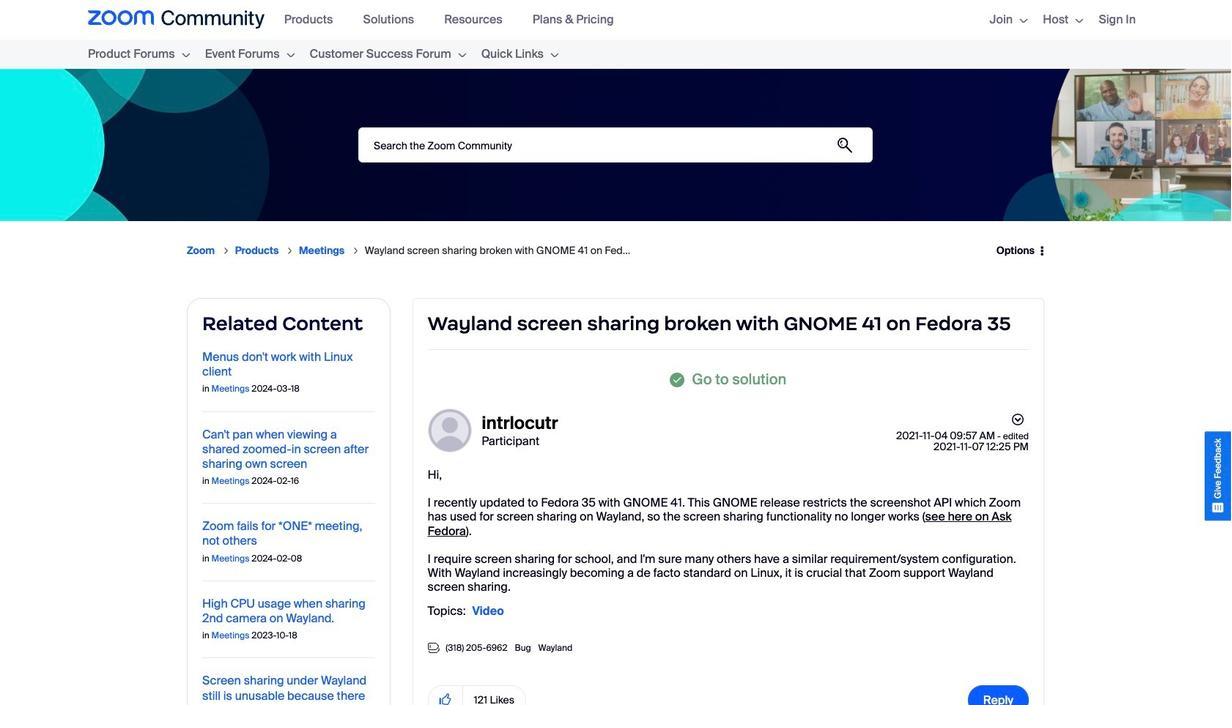 Task type: vqa. For each thing, say whether or not it's contained in the screenshot.
Host webinar profile picture not recorded on cloud recordings (while having camera turned off) link
no



Task type: describe. For each thing, give the bounding box(es) containing it.
tags list
[[428, 641, 576, 657]]

intrlocutr image
[[428, 409, 472, 453]]

Search text field
[[358, 128, 873, 163]]

community.title image
[[88, 10, 264, 29]]

1 vertical spatial list
[[428, 602, 1029, 623]]

0 vertical spatial list
[[187, 232, 987, 269]]



Task type: locate. For each thing, give the bounding box(es) containing it.
list
[[187, 232, 987, 269], [428, 602, 1029, 623]]

None submit
[[828, 128, 862, 162]]

menu bar
[[275, 0, 635, 40], [968, 0, 1143, 40], [59, 40, 596, 69]]



